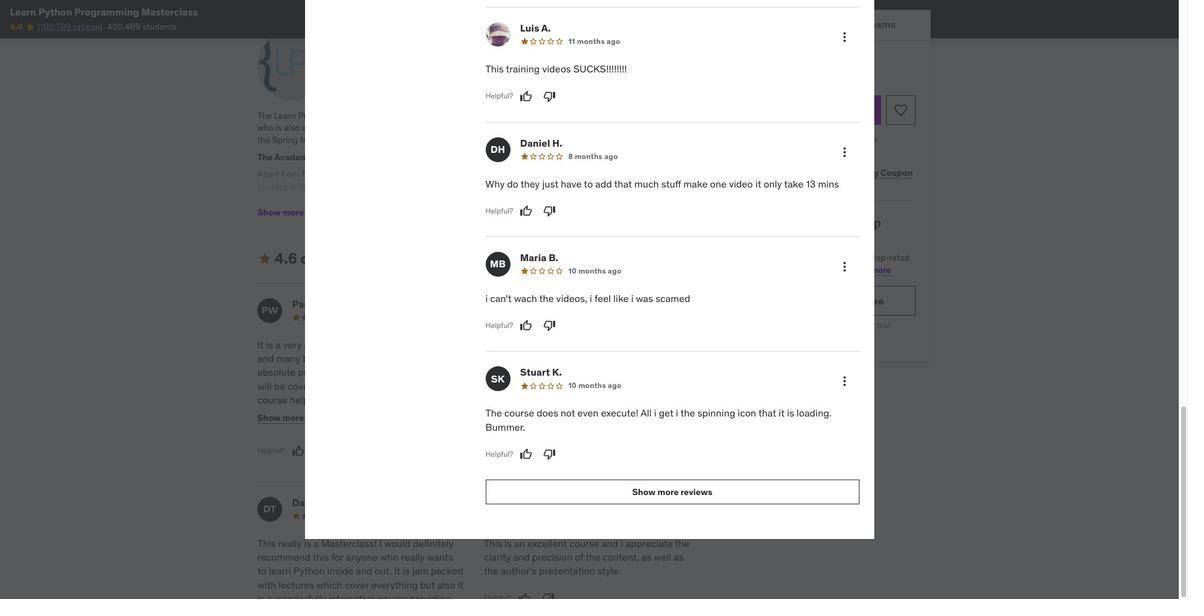 Task type: locate. For each thing, give the bounding box(es) containing it.
which
[[376, 168, 398, 180], [317, 578, 342, 591]]

months for stuart k.
[[578, 381, 606, 390]]

a
[[507, 110, 511, 121], [276, 338, 281, 351], [407, 352, 412, 364], [352, 394, 357, 406], [314, 537, 319, 549], [267, 592, 272, 599]]

0 vertical spatial courses,
[[341, 168, 374, 180]]

2 vertical spatial by
[[497, 198, 506, 209]]

dh
[[491, 143, 505, 155]]

that inside the course does not even execute! all i get i the spinning icon that it is loading. bummer.
[[758, 407, 776, 419]]

with inside get this course, plus 11,000+ of our top-rated courses, with personal plan.
[[770, 264, 786, 275]]

2 on from the left
[[554, 122, 564, 133]]

it inside this really is a masterclass! i would definitely recommend this for anyone who really wants to learn python inside and out. it is jam packed with lectures which cover everything but also it is a wonderfully interactive course provi
[[458, 578, 464, 591]]

1 vertical spatial many
[[276, 352, 300, 364]]

0 vertical spatial programmer
[[298, 366, 353, 378]]

0 horizontal spatial 4.6
[[10, 21, 23, 32]]

saying:
[[600, 338, 631, 351]]

0 vertical spatial the
[[257, 110, 272, 121]]

framework.
[[300, 134, 344, 145]]

2 vertical spatial the
[[485, 407, 502, 419]]

1 as from the left
[[642, 551, 652, 563]]

1 vertical spatial the
[[257, 151, 273, 162]]

build
[[411, 407, 433, 420]]

better
[[360, 394, 387, 406]]

help
[[290, 394, 309, 406]]

30-
[[773, 135, 785, 144]]

is
[[276, 122, 282, 133], [437, 151, 444, 162], [382, 198, 388, 209], [266, 338, 273, 351], [787, 407, 794, 419], [304, 537, 311, 549], [505, 537, 512, 549], [403, 565, 410, 577], [257, 592, 265, 599]]

this left the training
[[485, 63, 504, 75]]

medium image
[[257, 251, 272, 266]]

2 10 from the top
[[568, 381, 577, 390]]

0 horizontal spatial one
[[445, 366, 461, 378]]

it up absolute
[[257, 338, 264, 351]]

b. for maria b.
[[549, 251, 558, 264]]

was right like
[[636, 292, 653, 304]]

13
[[806, 177, 816, 190]]

in inside i will miss the voice of tim saying: " see you in the next video" !!!....excellent program and very detailed. thanks, mr. tim!
[[677, 338, 685, 351]]

0 horizontal spatial also
[[284, 122, 300, 133]]

it inside it is a very awesome class and many details and many techniques that usually a new absolute programmer wish to know earlier one will be covered in the course. indeed this course help me to be a better programmer and thanks to the panel of specialist to build up this very useful course for everyone.
[[257, 338, 264, 351]]

i up content, at the right of the page
[[621, 537, 623, 549]]

of
[[849, 252, 856, 263], [571, 338, 580, 351], [345, 407, 353, 420], [575, 551, 584, 563]]

months right 11
[[577, 37, 605, 46]]

1 vertical spatial really
[[401, 551, 425, 563]]

personal
[[788, 264, 822, 275], [783, 294, 824, 307]]

for inside this really is a masterclass! i would definitely recommend this for anyone who really wants to learn python inside and out. it is jam packed with lectures which cover everything but also it is a wonderfully interactive course provi
[[331, 551, 344, 563]]

0 horizontal spatial programming
[[74, 6, 139, 18]]

0 vertical spatial it
[[257, 338, 264, 351]]

to left add
[[584, 177, 593, 190]]

11 months ago
[[568, 37, 620, 46]]

1 vertical spatial it
[[779, 407, 785, 419]]

content,
[[603, 551, 639, 563]]

1 vertical spatial show more
[[257, 412, 304, 423]]

helpful? up buchalka,
[[485, 91, 513, 100]]

academy
[[353, 110, 388, 121]]

b. right 'maria'
[[549, 251, 558, 264]]

1 horizontal spatial will
[[489, 338, 503, 351]]

personal inside get this course, plus 11,000+ of our top-rated courses, with personal plan.
[[788, 264, 822, 275]]

show more up developers!
[[257, 207, 304, 218]]

0 vertical spatial by
[[439, 110, 448, 121]]

1 horizontal spatial at
[[789, 321, 796, 330]]

which up skills
[[376, 168, 398, 180]]

1 vertical spatial it
[[394, 565, 400, 577]]

ratings)
[[73, 21, 102, 32]]

0 horizontal spatial will
[[257, 380, 272, 392]]

1 vertical spatial show more button
[[257, 406, 304, 430]]

students down buchalka,
[[463, 122, 497, 133]]

very
[[577, 168, 593, 180], [283, 338, 302, 351], [671, 352, 690, 364], [276, 421, 295, 434]]

0 horizontal spatial it
[[458, 578, 464, 591]]

to down usually
[[377, 366, 386, 378]]

cover
[[345, 578, 369, 591]]

courses inside subscribe to udemy's top courses
[[735, 231, 780, 247]]

starting
[[761, 321, 788, 330]]

the right get
[[681, 407, 695, 419]]

h.
[[552, 137, 562, 149]]

1 horizontal spatial next
[[501, 352, 520, 364]]

show more reviews
[[632, 486, 712, 497]]

mark review by maria b. as unhelpful image
[[543, 320, 556, 332]]

1 horizontal spatial it
[[394, 565, 400, 577]]

a up his
[[507, 110, 511, 121]]

also down taught
[[471, 210, 487, 221]]

0 horizontal spatial software
[[257, 222, 291, 233]]

the for the learn programming academy was created by tim buchalka, a software developer with 40 years experience, who is also an instructor on udemy, with over 1.93m+ students in his courses on java, python, android, c#  and the spring framework. the academy's goal in the next three years, is to teach five million people to learn how to program. apart from tim's own courses, which are all available here, we are working with the very best teachers, creating courses to teach the essential skills required by developers, at all levels. one other important philosophy is that our courses are taught by real professionals; software developers with real and substantial experience in the industry, who are also great teachers.  all our instructors are experienced, software developers!
[[257, 110, 272, 121]]

was inside the learn programming academy was created by tim buchalka, a software developer with 40 years experience, who is also an instructor on udemy, with over 1.93m+ students in his courses on java, python, android, c#  and the spring framework. the academy's goal in the next three years, is to teach five million people to learn how to program. apart from tim's own courses, which are all available here, we are working with the very best teachers, creating courses to teach the essential skills required by developers, at all levels. one other important philosophy is that our courses are taught by real professionals; software developers with real and substantial experience in the industry, who are also great teachers.  all our instructors are experienced, software developers!
[[390, 110, 406, 121]]

python up (100,799
[[38, 6, 72, 18]]

the up "apart"
[[257, 151, 273, 162]]

1 vertical spatial was
[[636, 292, 653, 304]]

course down everything
[[377, 592, 407, 599]]

programmer up build
[[389, 394, 444, 406]]

0 vertical spatial show more button
[[257, 200, 316, 225]]

helpful? for mb
[[485, 321, 513, 330]]

10 months ago down tim!
[[568, 381, 622, 390]]

apply coupon button
[[853, 160, 916, 185]]

this right get
[[751, 252, 766, 263]]

this up inside
[[313, 551, 329, 563]]

all left levels.
[[498, 181, 507, 192]]

1 horizontal spatial programming
[[298, 110, 351, 121]]

courses, up essential at the left
[[341, 168, 374, 180]]

1 horizontal spatial be
[[339, 394, 350, 406]]

courses, down get
[[735, 264, 768, 275]]

real down levels.
[[508, 198, 523, 209]]

and inside i will miss the voice of tim saying: " see you in the next video" !!!....excellent program and very detailed. thanks, mr. tim!
[[652, 352, 669, 364]]

of inside it is a very awesome class and many details and many techniques that usually a new absolute programmer wish to know earlier one will be covered in the course. indeed this course help me to be a better programmer and thanks to the panel of specialist to build up this very useful course for everyone.
[[345, 407, 353, 420]]

it
[[257, 338, 264, 351], [394, 565, 400, 577]]

helpful? up miss
[[485, 321, 513, 330]]

software down mark review by luis a. as helpful image
[[513, 110, 547, 121]]

1 horizontal spatial many
[[392, 338, 416, 351]]

1 horizontal spatial learn
[[569, 151, 590, 162]]

10 for maria b.
[[568, 266, 577, 275]]

mark review by paul b. as helpful image
[[518, 592, 531, 599]]

helpful?
[[485, 91, 513, 100], [485, 206, 513, 215], [485, 321, 513, 330], [257, 446, 285, 455], [485, 449, 513, 458]]

will inside i will miss the voice of tim saying: " see you in the next video" !!!....excellent program and very detailed. thanks, mr. tim!
[[489, 338, 503, 351]]

to
[[445, 151, 454, 162], [559, 151, 567, 162], [611, 151, 620, 162], [584, 177, 593, 190], [290, 181, 298, 192], [795, 215, 808, 231], [377, 366, 386, 378], [327, 394, 336, 406], [290, 407, 299, 420], [399, 407, 409, 420], [257, 565, 266, 577]]

1 vertical spatial 4.6
[[275, 249, 297, 268]]

2 horizontal spatial learn
[[845, 264, 868, 275]]

show more button down from
[[257, 200, 316, 225]]

professional programmers and teachers - 1.93m students
[[257, 13, 512, 25]]

0 horizontal spatial many
[[276, 352, 300, 364]]

and up usually
[[373, 338, 390, 351]]

2 horizontal spatial i
[[621, 537, 623, 549]]

it is a very awesome class and many details and many techniques that usually a new absolute programmer wish to know earlier one will be covered in the course. indeed this course help me to be a better programmer and thanks to the panel of specialist to build up this very useful course for everyone.
[[257, 338, 463, 434]]

apply
[[855, 167, 879, 178]]

(100,799
[[37, 21, 71, 32]]

2 vertical spatial for
[[331, 551, 344, 563]]

0 vertical spatial all
[[415, 168, 424, 180]]

1 horizontal spatial i
[[484, 338, 487, 351]]

many up usually
[[392, 338, 416, 351]]

0 vertical spatial personal
[[788, 264, 822, 275]]

1 horizontal spatial programmer
[[389, 394, 444, 406]]

course inside this is an excellent course and i appreciate the clarity and precision of the content, as well as the author's presentation style.
[[569, 537, 599, 549]]

this inside get this course, plus 11,000+ of our top-rated courses, with personal plan.
[[751, 252, 766, 263]]

1 vertical spatial tim
[[582, 338, 598, 351]]

an up framework.
[[302, 122, 311, 133]]

ago for sucks!!!!!!!!
[[607, 37, 620, 46]]

our
[[408, 198, 421, 209], [563, 210, 576, 221], [859, 252, 871, 263]]

for inside it is a very awesome class and many details and many techniques that usually a new absolute programmer wish to know earlier one will be covered in the course. indeed this course help me to be a better programmer and thanks to the panel of specialist to build up this very useful course for everyone.
[[359, 421, 371, 434]]

developers,
[[442, 181, 487, 192]]

add
[[595, 177, 612, 190]]

11
[[568, 37, 575, 46]]

philosophy
[[338, 198, 380, 209]]

the up detailed.
[[484, 352, 498, 364]]

and down you
[[652, 352, 669, 364]]

really up jam
[[401, 551, 425, 563]]

next inside the learn programming academy was created by tim buchalka, a software developer with 40 years experience, who is also an instructor on udemy, with over 1.93m+ students in his courses on java, python, android, c#  and the spring framework. the academy's goal in the next three years, is to teach five million people to learn how to program. apart from tim's own courses, which are all available here, we are working with the very best teachers, creating courses to teach the essential skills required by developers, at all levels. one other important philosophy is that our courses are taught by real professionals; software developers with real and substantial experience in the industry, who are also great teachers.  all our instructors are experienced, software developers!
[[366, 151, 384, 162]]

to inside subscribe to udemy's top courses
[[795, 215, 808, 231]]

10 months ago up i can't wach the videos, i feel like i was scamed
[[568, 266, 622, 275]]

1 vertical spatial learn
[[274, 110, 296, 121]]

0 vertical spatial 10
[[568, 266, 577, 275]]

that right add
[[614, 177, 632, 190]]

1 vertical spatial for
[[359, 421, 371, 434]]

1 horizontal spatial on
[[554, 122, 564, 133]]

0 horizontal spatial was
[[390, 110, 406, 121]]

of up !!!....excellent
[[571, 338, 580, 351]]

of up presentation
[[575, 551, 584, 563]]

teams tab list
[[720, 10, 931, 41]]

1 horizontal spatial really
[[401, 551, 425, 563]]

2 horizontal spatial it
[[779, 407, 785, 419]]

by down available
[[431, 181, 440, 192]]

programming up the 420,469
[[74, 6, 139, 18]]

helpful? for dh
[[485, 206, 513, 215]]

the up video"
[[528, 338, 543, 351]]

mark review by luis a. as unhelpful image
[[543, 90, 556, 102]]

0 horizontal spatial as
[[642, 551, 652, 563]]

that right icon in the bottom of the page
[[758, 407, 776, 419]]

very down you
[[671, 352, 690, 364]]

0 horizontal spatial all
[[415, 168, 424, 180]]

students
[[473, 13, 512, 25], [142, 21, 176, 32], [463, 122, 497, 133]]

2 vertical spatial it
[[458, 578, 464, 591]]

courses down subscribe
[[735, 231, 780, 247]]

jia
[[318, 297, 331, 310]]

additional actions for review by luis a. image
[[837, 30, 852, 45]]

lifetime
[[806, 150, 833, 159]]

1 vertical spatial software
[[580, 198, 614, 209]]

months down tim!
[[578, 381, 606, 390]]

and inside the learn programming academy was created by tim buchalka, a software developer with 40 years experience, who is also an instructor on udemy, with over 1.93m+ students in his courses on java, python, android, c#  and the spring framework. the academy's goal in the next three years, is to teach five million people to learn how to program. apart from tim's own courses, which are all available here, we are working with the very best teachers, creating courses to teach the essential skills required by developers, at all levels. one other important philosophy is that our courses are taught by real professionals; software developers with real and substantial experience in the industry, who are also great teachers.  all our instructors are experienced, software developers!
[[274, 210, 288, 221]]

0 vertical spatial show more
[[257, 207, 304, 218]]

definitely
[[413, 537, 454, 549]]

have
[[561, 177, 582, 190]]

0 horizontal spatial on
[[353, 122, 363, 133]]

this inside this is an excellent course and i appreciate the clarity and precision of the content, as well as the author's presentation style.
[[484, 537, 502, 549]]

one left video
[[710, 177, 727, 190]]

m.
[[542, 297, 554, 310]]

as right well
[[674, 551, 684, 563]]

this inside this really is a masterclass! i would definitely recommend this for anyone who really wants to learn python inside and out. it is jam packed with lectures which cover everything but also it is a wonderfully interactive course provi
[[257, 537, 276, 549]]

this training videos sucks!!!!!!!!
[[485, 63, 627, 75]]

with left over
[[396, 122, 412, 133]]

how
[[592, 151, 609, 162]]

with down people
[[544, 168, 560, 180]]

details
[[418, 338, 448, 351]]

1 show more from the top
[[257, 207, 304, 218]]

0 vertical spatial tim
[[450, 110, 464, 121]]

also down packed
[[437, 578, 455, 591]]

1 10 from the top
[[568, 266, 577, 275]]

0 vertical spatial 4.6
[[10, 21, 23, 32]]

1 horizontal spatial for
[[359, 421, 371, 434]]

more
[[283, 207, 304, 218], [870, 264, 892, 275], [283, 412, 304, 423], [657, 486, 679, 497]]

i inside this is an excellent course and i appreciate the clarity and precision of the content, as well as the author's presentation style.
[[621, 537, 623, 549]]

show inside button
[[632, 486, 656, 497]]

teach down tim's
[[300, 181, 321, 192]]

1 horizontal spatial one
[[710, 177, 727, 190]]

b. inside paul b. pb
[[541, 496, 551, 508]]

0 vertical spatial an
[[302, 122, 311, 133]]

interactive
[[328, 592, 375, 599]]

paul
[[519, 496, 539, 508]]

show up appreciate
[[632, 486, 656, 497]]

the inside the course does not even execute! all i get i the spinning icon that it is loading. bummer.
[[485, 407, 502, 419]]

a up absolute
[[276, 338, 281, 351]]

python
[[38, 6, 72, 18], [293, 565, 325, 577]]

show more
[[257, 207, 304, 218], [257, 412, 304, 423]]

0 vertical spatial at
[[489, 181, 496, 192]]

1 vertical spatial b.
[[541, 496, 551, 508]]

0 vertical spatial learn
[[569, 151, 590, 162]]

video
[[729, 177, 753, 190]]

tim buchalka's learn programming academy image
[[257, 31, 327, 100]]

1 vertical spatial at
[[789, 321, 796, 330]]

1 10 months ago from the top
[[568, 266, 622, 275]]

be up 'panel'
[[339, 394, 350, 406]]

this
[[485, 63, 504, 75], [257, 537, 276, 549], [484, 537, 502, 549]]

1 horizontal spatial who
[[380, 551, 399, 563]]

who right the industry,
[[439, 210, 455, 221]]

that up wish
[[354, 352, 371, 364]]

courses,
[[341, 168, 374, 180], [735, 264, 768, 275]]

1 horizontal spatial as
[[674, 551, 684, 563]]

1 vertical spatial next
[[501, 352, 520, 364]]

at inside the learn programming academy was created by tim buchalka, a software developer with 40 years experience, who is also an instructor on udemy, with over 1.93m+ students in his courses on java, python, android, c#  and the spring framework. the academy's goal in the next three years, is to teach five million people to learn how to program. apart from tim's own courses, which are all available here, we are working with the very best teachers, creating courses to teach the essential skills required by developers, at all levels. one other important philosophy is that our courses are taught by real professionals; software developers with real and substantial experience in the industry, who are also great teachers.  all our instructors are experienced, software developers!
[[489, 181, 496, 192]]

courses, inside the learn programming academy was created by tim buchalka, a software developer with 40 years experience, who is also an instructor on udemy, with over 1.93m+ students in his courses on java, python, android, c#  and the spring framework. the academy's goal in the next three years, is to teach five million people to learn how to program. apart from tim's own courses, which are all available here, we are working with the very best teachers, creating courses to teach the essential skills required by developers, at all levels. one other important philosophy is that our courses are taught by real professionals; software developers with real and substantial experience in the industry, who are also great teachers.  all our instructors are experienced, software developers!
[[341, 168, 374, 180]]

2 horizontal spatial also
[[471, 210, 487, 221]]

mark review by paul b. as unhelpful image
[[542, 592, 554, 599]]

an inside the learn programming academy was created by tim buchalka, a software developer with 40 years experience, who is also an instructor on udemy, with over 1.93m+ students in his courses on java, python, android, c#  and the spring framework. the academy's goal in the next three years, is to teach five million people to learn how to program. apart from tim's own courses, which are all available here, we are working with the very best teachers, creating courses to teach the essential skills required by developers, at all levels. one other important philosophy is that our courses are taught by real professionals; software developers with real and substantial experience in the industry, who are also great teachers.  all our instructors are experienced, software developers!
[[302, 122, 311, 133]]

they
[[521, 177, 540, 190]]

0 vertical spatial b.
[[549, 251, 558, 264]]

1 horizontal spatial an
[[514, 537, 525, 549]]

best
[[595, 168, 612, 180]]

this for this really is a masterclass! i would definitely recommend this for anyone who really wants to learn python inside and out. it is jam packed with lectures which cover everything but also it is a wonderfully interactive course provi
[[257, 537, 276, 549]]

show more down the help
[[257, 412, 304, 423]]

courses, inside get this course, plus 11,000+ of our top-rated courses, with personal plan.
[[735, 264, 768, 275]]

plus
[[798, 252, 814, 263]]

i right get
[[676, 407, 678, 419]]

udemy's
[[810, 215, 859, 231]]

anyone
[[346, 551, 378, 563]]

and up up
[[446, 394, 463, 406]]

1 horizontal spatial tim
[[582, 338, 598, 351]]

free
[[865, 294, 884, 307]]

personal up $20.00
[[783, 294, 824, 307]]

developers
[[616, 198, 659, 209]]

0 vertical spatial learn
[[10, 6, 36, 18]]

of right 'panel'
[[345, 407, 353, 420]]

1 vertical spatial teach
[[300, 181, 321, 192]]

mark review by stuart k. as unhelpful image
[[543, 448, 556, 461]]

2 vertical spatial learn
[[845, 264, 868, 275]]

personal inside the try personal plan for free link
[[783, 294, 824, 307]]

required
[[396, 181, 429, 192]]

1 vertical spatial programmer
[[389, 394, 444, 406]]

are
[[400, 168, 413, 180], [496, 168, 508, 180], [455, 198, 468, 209], [457, 210, 469, 221], [621, 210, 634, 221]]

learn for learn more
[[845, 264, 868, 275]]

software up instructors at the top of the page
[[580, 198, 614, 209]]

mr.
[[561, 366, 574, 378]]

1 horizontal spatial real
[[508, 198, 523, 209]]

icon
[[738, 407, 756, 419]]

0 horizontal spatial python
[[38, 6, 72, 18]]

learn down recommend
[[269, 565, 291, 577]]

that down skills
[[390, 198, 406, 209]]

to down recommend
[[257, 565, 266, 577]]

per
[[824, 321, 835, 330]]

people
[[528, 151, 557, 162]]

0 horizontal spatial for
[[331, 551, 344, 563]]

course inside this really is a masterclass! i would definitely recommend this for anyone who really wants to learn python inside and out. it is jam packed with lectures which cover everything but also it is a wonderfully interactive course provi
[[377, 592, 407, 599]]

why do they just have to add that much stuff make one video it only take 13 mins
[[485, 177, 839, 190]]

one inside it is a very awesome class and many details and many techniques that usually a new absolute programmer wish to know earlier one will be covered in the course. indeed this course help me to be a better programmer and thanks to the panel of specialist to build up this very useful course for everyone.
[[445, 366, 461, 378]]

a inside the learn programming academy was created by tim buchalka, a software developer with 40 years experience, who is also an instructor on udemy, with over 1.93m+ students in his courses on java, python, android, c#  and the spring framework. the academy's goal in the next three years, is to teach five million people to learn how to program. apart from tim's own courses, which are all available here, we are working with the very best teachers, creating courses to teach the essential skills required by developers, at all levels. one other important philosophy is that our courses are taught by real professionals; software developers with real and substantial experience in the industry, who are also great teachers.  all our instructors are experienced, software developers!
[[507, 110, 511, 121]]

was
[[390, 110, 406, 121], [636, 292, 653, 304]]

0 horizontal spatial i
[[379, 537, 382, 549]]

is inside this is an excellent course and i appreciate the clarity and precision of the content, as well as the author's presentation style.
[[505, 537, 512, 549]]

10
[[568, 266, 577, 275], [568, 381, 577, 390]]

even
[[578, 407, 599, 419]]

and down anyone
[[356, 565, 372, 577]]

2 10 months ago from the top
[[568, 381, 622, 390]]

the
[[257, 110, 272, 121], [257, 151, 273, 162], [485, 407, 502, 419]]

months up i can't wach the videos, i feel like i was scamed
[[578, 266, 606, 275]]

1 vertical spatial courses,
[[735, 264, 768, 275]]

1 horizontal spatial 4.6
[[275, 249, 297, 268]]

scamed
[[656, 292, 690, 304]]

1 vertical spatial our
[[563, 210, 576, 221]]

101k ratings
[[409, 249, 495, 268]]

for down specialist
[[359, 421, 371, 434]]

pb
[[490, 502, 503, 515]]

1 vertical spatial 10 months ago
[[568, 381, 622, 390]]

is up absolute
[[266, 338, 273, 351]]

2 vertical spatial who
[[380, 551, 399, 563]]

tim inside the learn programming academy was created by tim buchalka, a software developer with 40 years experience, who is also an instructor on udemy, with over 1.93m+ students in his courses on java, python, android, c#  and the spring framework. the academy's goal in the next three years, is to teach five million people to learn how to program. apart from tim's own courses, which are all available here, we are working with the very best teachers, creating courses to teach the essential skills required by developers, at all levels. one other important philosophy is that our courses are taught by real professionals; software developers with real and substantial experience in the industry, who are also great teachers.  all our instructors are experienced, software developers!
[[450, 110, 464, 121]]

on
[[353, 122, 363, 133], [554, 122, 564, 133]]

goal
[[321, 151, 339, 162]]

of inside get this course, plus 11,000+ of our top-rated courses, with personal plan.
[[849, 252, 856, 263]]

i inside i will miss the voice of tim saying: " see you in the next video" !!!....excellent program and very detailed. thanks, mr. tim!
[[484, 338, 487, 351]]

an inside this is an excellent course and i appreciate the clarity and precision of the content, as well as the author's presentation style.
[[514, 537, 525, 549]]

this up recommend
[[257, 537, 276, 549]]

ago up execute!
[[608, 381, 622, 390]]

0 vertical spatial really
[[278, 537, 302, 549]]

other
[[275, 198, 296, 209]]

in right covered at the left bottom of the page
[[325, 380, 333, 392]]

you
[[659, 338, 675, 351]]

we
[[483, 168, 494, 180]]

which inside the learn programming academy was created by tim buchalka, a software developer with 40 years experience, who is also an instructor on udemy, with over 1.93m+ students in his courses on java, python, android, c#  and the spring framework. the academy's goal in the next three years, is to teach five million people to learn how to program. apart from tim's own courses, which are all available here, we are working with the very best teachers, creating courses to teach the essential skills required by developers, at all levels. one other important philosophy is that our courses are taught by real professionals; software developers with real and substantial experience in the industry, who are also great teachers.  all our instructors are experienced, software developers!
[[376, 168, 398, 180]]

programming inside the learn programming academy was created by tim buchalka, a software developer with 40 years experience, who is also an instructor on udemy, with over 1.93m+ students in his courses on java, python, android, c#  and the spring framework. the academy's goal in the next three years, is to teach five million people to learn how to program. apart from tim's own courses, which are all available here, we are working with the very best teachers, creating courses to teach the essential skills required by developers, at all levels. one other important philosophy is that our courses are taught by real professionals; software developers with real and substantial experience in the industry, who are also great teachers.  all our instructors are experienced, software developers!
[[298, 110, 351, 121]]

very inside i will miss the voice of tim saying: " see you in the next video" !!!....excellent program and very detailed. thanks, mr. tim!
[[671, 352, 690, 364]]

1 on from the left
[[353, 122, 363, 133]]

0 vertical spatial also
[[284, 122, 300, 133]]

0 horizontal spatial our
[[408, 198, 421, 209]]

mark review by said m. as helpful image
[[518, 393, 531, 406]]

learn inside the learn programming academy was created by tim buchalka, a software developer with 40 years experience, who is also an instructor on udemy, with over 1.93m+ students in his courses on java, python, android, c#  and the spring framework. the academy's goal in the next three years, is to teach five million people to learn how to program. apart from tim's own courses, which are all available here, we are working with the very best teachers, creating courses to teach the essential skills required by developers, at all levels. one other important philosophy is that our courses are taught by real professionals; software developers with real and substantial experience in the industry, who are also great teachers.  all our instructors are experienced, software developers!
[[274, 110, 296, 121]]

earlier
[[415, 366, 442, 378]]

1 vertical spatial one
[[445, 366, 461, 378]]

1 vertical spatial which
[[317, 578, 342, 591]]

all
[[641, 407, 652, 419]]

who up the spring on the top of the page
[[257, 122, 273, 133]]

everyone.
[[373, 421, 416, 434]]

0 horizontal spatial it
[[257, 338, 264, 351]]

a left wonderfully
[[267, 592, 272, 599]]

more inside the show more reviews button
[[657, 486, 679, 497]]

programming for academy
[[298, 110, 351, 121]]

0 vertical spatial programming
[[74, 6, 139, 18]]

the left the spring on the top of the page
[[257, 134, 270, 145]]

the course does not even execute! all i get i the spinning icon that it is loading. bummer.
[[485, 407, 832, 433]]

was up 'udemy,' in the left top of the page
[[390, 110, 406, 121]]

pw
[[262, 304, 278, 316]]

0 vertical spatial which
[[376, 168, 398, 180]]

to up everyone.
[[399, 407, 409, 420]]

teams
[[866, 18, 896, 31]]

show down "apart"
[[257, 207, 281, 218]]



Task type: vqa. For each thing, say whether or not it's contained in the screenshot.
Jia
yes



Task type: describe. For each thing, give the bounding box(es) containing it.
inside
[[327, 565, 353, 577]]

learn inside the learn programming academy was created by tim buchalka, a software developer with 40 years experience, who is also an instructor on udemy, with over 1.93m+ students in his courses on java, python, android, c#  and the spring framework. the academy's goal in the next three years, is to teach five million people to learn how to program. apart from tim's own courses, which are all available here, we are working with the very best teachers, creating courses to teach the essential skills required by developers, at all levels. one other important philosophy is that our courses are taught by real professionals; software developers with real and substantial experience in the industry, who are also great teachers.  all our instructors are experienced, software developers!
[[569, 151, 590, 162]]

that inside the learn programming academy was created by tim buchalka, a software developer with 40 years experience, who is also an instructor on udemy, with over 1.93m+ students in his courses on java, python, android, c#  and the spring framework. the academy's goal in the next three years, is to teach five million people to learn how to program. apart from tim's own courses, which are all available here, we are working with the very best teachers, creating courses to teach the essential skills required by developers, at all levels. one other important philosophy is that our courses are taught by real professionals; software developers with real and substantial experience in the industry, who are also great teachers.  all our instructors are experienced, software developers!
[[390, 198, 406, 209]]

detailed.
[[484, 366, 522, 378]]

instructors
[[578, 210, 619, 221]]

new
[[414, 352, 433, 364]]

ago for not
[[608, 381, 622, 390]]

ago for the
[[608, 266, 622, 275]]

students inside the learn programming academy was created by tim buchalka, a software developer with 40 years experience, who is also an instructor on udemy, with over 1.93m+ students in his courses on java, python, android, c#  and the spring framework. the academy's goal in the next three years, is to teach five million people to learn how to program. apart from tim's own courses, which are all available here, we are working with the very best teachers, creating courses to teach the essential skills required by developers, at all levels. one other important philosophy is that our courses are taught by real professionals; software developers with real and substantial experience in the industry, who are also great teachers.  all our instructors are experienced, software developers!
[[463, 122, 497, 133]]

and up author's
[[513, 551, 530, 563]]

0 vertical spatial many
[[392, 338, 416, 351]]

more up developers!
[[283, 207, 304, 218]]

to right me
[[327, 394, 336, 406]]

mins
[[818, 177, 839, 190]]

4.6 course rating
[[275, 249, 394, 268]]

learn inside this really is a masterclass! i would definitely recommend this for anyone who really wants to learn python inside and out. it is jam packed with lectures which cover everything but also it is a wonderfully interactive course provi
[[269, 565, 291, 577]]

0 horizontal spatial real
[[257, 210, 272, 221]]

mark review by luis a. as helpful image
[[520, 90, 532, 102]]

skills
[[375, 181, 394, 192]]

10 months ago for i
[[568, 266, 622, 275]]

the left course.
[[336, 380, 350, 392]]

and inside this really is a masterclass! i would definitely recommend this for anyone who really wants to learn python inside and out. it is jam packed with lectures which cover everything but also it is a wonderfully interactive course provi
[[356, 565, 372, 577]]

access
[[835, 150, 859, 159]]

sk
[[491, 372, 505, 385]]

it inside this really is a masterclass! i would definitely recommend this for anyone who really wants to learn python inside and out. it is jam packed with lectures which cover everything but also it is a wonderfully interactive course provi
[[394, 565, 400, 577]]

"
[[633, 338, 637, 351]]

it inside the course does not even execute! all i get i the spinning icon that it is loading. bummer.
[[779, 407, 785, 419]]

videos
[[542, 63, 571, 75]]

mark review by daniel h. as helpful image
[[520, 205, 532, 217]]

of inside this is an excellent course and i appreciate the clarity and precision of the content, as well as the author's presentation style.
[[575, 551, 584, 563]]

this down earlier
[[420, 380, 436, 392]]

programming for masterclass
[[74, 6, 139, 18]]

w.
[[333, 297, 345, 310]]

i left can't
[[485, 292, 488, 304]]

trial
[[877, 321, 890, 330]]

course inside the course does not even execute! all i get i the spinning icon that it is loading. bummer.
[[504, 407, 534, 419]]

1.93m+
[[433, 122, 461, 133]]

the right wach
[[539, 292, 554, 304]]

10 months ago for execute!
[[568, 381, 622, 390]]

indeed
[[387, 380, 418, 392]]

students right 1.93m
[[473, 13, 512, 25]]

0 horizontal spatial who
[[257, 122, 273, 133]]

the right goal
[[351, 151, 364, 162]]

our inside get this course, plus 11,000+ of our top-rated courses, with personal plan.
[[859, 252, 871, 263]]

0 vertical spatial our
[[408, 198, 421, 209]]

1 show more button from the top
[[257, 200, 316, 225]]

very up absolute
[[283, 338, 302, 351]]

essential
[[338, 181, 373, 192]]

one
[[257, 198, 273, 209]]

dave
[[292, 496, 316, 508]]

learn for learn python programming masterclass
[[10, 6, 36, 18]]

is down skills
[[382, 198, 388, 209]]

can't
[[490, 292, 512, 304]]

course down developers!
[[301, 249, 349, 268]]

additional actions for review by maria b. image
[[837, 259, 852, 274]]

month
[[837, 321, 858, 330]]

0 horizontal spatial programmer
[[298, 366, 353, 378]]

0 horizontal spatial really
[[278, 537, 302, 549]]

money-
[[800, 135, 825, 144]]

important
[[298, 198, 336, 209]]

and up content, at the right of the page
[[602, 537, 618, 549]]

to down the help
[[290, 407, 299, 420]]

1 horizontal spatial was
[[636, 292, 653, 304]]

c#
[[652, 122, 663, 133]]

helpful? for sk
[[485, 449, 513, 458]]

40
[[608, 110, 618, 121]]

1 vertical spatial be
[[339, 394, 350, 406]]

2 as from the left
[[674, 551, 684, 563]]

the inside the course does not even execute! all i get i the spinning icon that it is loading. bummer.
[[681, 407, 695, 419]]

in right goal
[[341, 151, 349, 162]]

mark review by pang jia w. as helpful image
[[292, 445, 304, 457]]

not
[[561, 407, 575, 419]]

i right all in the bottom of the page
[[654, 407, 657, 419]]

mark review by stuart k. as helpful image
[[520, 448, 532, 461]]

additional actions for review by stuart k. image
[[837, 374, 852, 389]]

!!!....excellent
[[552, 352, 610, 364]]

b. for paul b. pb
[[541, 496, 551, 508]]

mark review by daniel h. as unhelpful image
[[543, 205, 556, 217]]

(100,799 ratings)
[[37, 21, 102, 32]]

very down thanks
[[276, 421, 295, 434]]

very inside the learn programming academy was created by tim buchalka, a software developer with 40 years experience, who is also an instructor on udemy, with over 1.93m+ students in his courses on java, python, android, c#  and the spring framework. the academy's goal in the next three years, is to teach five million people to learn how to program. apart from tim's own courses, which are all available here, we are working with the very best teachers, creating courses to teach the essential skills required by developers, at all levels. one other important philosophy is that our courses are taught by real professionals; software developers with real and substantial experience in the industry, who are also great teachers.  all our instructors are experienced, software developers!
[[577, 168, 593, 180]]

do
[[507, 177, 518, 190]]

which inside this really is a masterclass! i would definitely recommend this for anyone who really wants to learn python inside and out. it is jam packed with lectures which cover everything but also it is a wonderfully interactive course provi
[[317, 578, 342, 591]]

excellent
[[527, 537, 567, 549]]

to inside this really is a masterclass! i would definitely recommend this for anyone who really wants to learn python inside and out. it is jam packed with lectures which cover everything but also it is a wonderfully interactive course provi
[[257, 565, 266, 577]]

to up available
[[445, 151, 454, 162]]

additional actions for review by daniel h. image
[[837, 145, 852, 159]]

and left the teachers
[[377, 13, 394, 25]]

try
[[767, 294, 781, 307]]

next inside i will miss the voice of tim saying: " see you in the next video" !!!....excellent program and very detailed. thanks, mr. tim!
[[501, 352, 520, 364]]

8
[[568, 151, 573, 161]]

the right appreciate
[[675, 537, 690, 549]]

also inside this really is a masterclass! i would definitely recommend this for anyone who really wants to learn python inside and out. it is jam packed with lectures which cover everything but also it is a wonderfully interactive course provi
[[437, 578, 455, 591]]

i left feel on the right of the page
[[590, 292, 592, 304]]

loading.
[[797, 407, 832, 419]]

will inside it is a very awesome class and many details and many techniques that usually a new absolute programmer wish to know earlier one will be covered in the course. indeed this course help me to be a better programmer and thanks to the panel of specialist to build up this very useful course for everyone.
[[257, 380, 272, 392]]

courses down "apart"
[[257, 181, 288, 192]]

months for luis a.
[[577, 37, 605, 46]]

stuff
[[661, 177, 681, 190]]

this for this training videos sucks!!!!!!!!
[[485, 63, 504, 75]]

clarity
[[484, 551, 511, 563]]

courses up the industry,
[[423, 198, 453, 209]]

after
[[860, 321, 876, 330]]

in left his
[[499, 122, 506, 133]]

training
[[506, 63, 540, 75]]

the for the course does not even execute! all i get i the spinning icon that it is loading. bummer.
[[485, 407, 502, 419]]

1 vertical spatial all
[[498, 181, 507, 192]]

is up the spring on the top of the page
[[276, 122, 282, 133]]

the up style.
[[586, 551, 600, 563]]

a.
[[541, 22, 551, 34]]

rating
[[352, 249, 394, 268]]

packed
[[431, 565, 463, 577]]

available
[[426, 168, 459, 180]]

python,
[[586, 122, 616, 133]]

the down 8
[[562, 168, 575, 180]]

0 vertical spatial one
[[710, 177, 727, 190]]

1 vertical spatial also
[[471, 210, 487, 221]]

a left better
[[352, 394, 357, 406]]

learn more link
[[845, 264, 892, 275]]

this down thanks
[[257, 421, 274, 434]]

stuart
[[520, 366, 550, 378]]

is inside the course does not even execute! all i get i the spinning icon that it is loading. bummer.
[[787, 407, 794, 419]]

this inside this really is a masterclass! i would definitely recommend this for anyone who really wants to learn python inside and out. it is jam packed with lectures which cover everything but also it is a wonderfully interactive course provi
[[313, 551, 329, 563]]

only
[[764, 177, 782, 190]]

experience,
[[643, 110, 688, 121]]

bummer.
[[485, 421, 525, 433]]

pang jia w.
[[292, 297, 345, 310]]

this for this is an excellent course and i appreciate the clarity and precision of the content, as well as the author's presentation style.
[[484, 537, 502, 549]]

subscribe to udemy's top courses
[[735, 215, 881, 247]]

to right how on the top
[[611, 151, 620, 162]]

1 vertical spatial who
[[439, 210, 455, 221]]

to down from
[[290, 181, 298, 192]]

but
[[420, 578, 435, 591]]

just
[[542, 177, 558, 190]]

months for maria b.
[[578, 266, 606, 275]]

with inside this really is a masterclass! i would definitely recommend this for anyone who really wants to learn python inside and out. it is jam packed with lectures which cover everything but also it is a wonderfully interactive course provi
[[257, 578, 276, 591]]

who inside this really is a masterclass! i would definitely recommend this for anyone who really wants to learn python inside and out. it is jam packed with lectures which cover everything but also it is a wonderfully interactive course provi
[[380, 551, 399, 563]]

the left the industry,
[[389, 210, 401, 221]]

said
[[519, 297, 540, 310]]

2 show more from the top
[[257, 412, 304, 423]]

voice
[[545, 338, 569, 351]]

get
[[659, 407, 674, 419]]

and up absolute
[[257, 352, 274, 364]]

1 vertical spatial show
[[257, 412, 281, 423]]

is inside it is a very awesome class and many details and many techniques that usually a new absolute programmer wish to know earlier one will be covered in the course. indeed this course help me to be a better programmer and thanks to the panel of specialist to build up this very useful course for everyone.
[[266, 338, 273, 351]]

the down own
[[323, 181, 336, 192]]

course down 'panel'
[[326, 421, 356, 434]]

i inside this really is a masterclass! i would definitely recommend this for anyone who really wants to learn python inside and out. it is jam packed with lectures which cover everything but also it is a wonderfully interactive course provi
[[379, 537, 382, 549]]

miss
[[506, 338, 526, 351]]

2 vertical spatial software
[[257, 222, 291, 233]]

pang
[[292, 297, 316, 310]]

2 show more button from the top
[[257, 406, 304, 430]]

daniel h.
[[520, 137, 562, 149]]

specialist
[[356, 407, 397, 420]]

helpful? left mark review by pang jia w. as helpful image
[[257, 446, 285, 455]]

course,
[[768, 252, 796, 263]]

0 vertical spatial python
[[38, 6, 72, 18]]

years
[[621, 110, 641, 121]]

with up the python,
[[589, 110, 606, 121]]

10 for stuart k.
[[568, 381, 577, 390]]

tim inside i will miss the voice of tim saying: " see you in the next video" !!!....excellent program and very detailed. thanks, mr. tim!
[[582, 338, 598, 351]]

4.6 for 4.6
[[10, 21, 23, 32]]

is left jam
[[403, 565, 410, 577]]

course up thanks
[[257, 394, 287, 406]]

1.93m
[[444, 13, 471, 25]]

0 vertical spatial real
[[508, 198, 523, 209]]

plan
[[827, 294, 848, 307]]

1 vertical spatial by
[[431, 181, 440, 192]]

here,
[[461, 168, 481, 180]]

in down philosophy
[[380, 210, 387, 221]]

ago for just
[[604, 151, 618, 161]]

-
[[438, 13, 442, 25]]

plan.
[[824, 264, 843, 275]]

why
[[485, 177, 505, 190]]

me
[[311, 394, 325, 406]]

with up "experienced,"
[[661, 198, 677, 209]]

luis
[[520, 22, 539, 34]]

get
[[735, 252, 749, 263]]

android,
[[618, 122, 650, 133]]

0 horizontal spatial teach
[[300, 181, 321, 192]]

a left new
[[407, 352, 412, 364]]

0 vertical spatial show
[[257, 207, 281, 218]]

style.
[[598, 565, 621, 577]]

students down masterclass
[[142, 21, 176, 32]]

4.6 for 4.6 course rating
[[275, 249, 297, 268]]

1 horizontal spatial teach
[[456, 151, 479, 162]]

courses up daniel
[[522, 122, 552, 133]]

1 horizontal spatial it
[[755, 177, 761, 190]]

paul b. pb
[[490, 496, 551, 515]]

more down top-
[[870, 264, 892, 275]]

mark review by maria b. as helpful image
[[520, 320, 532, 332]]

to left 8
[[559, 151, 567, 162]]

python inside this really is a masterclass! i would definitely recommend this for anyone who really wants to learn python inside and out. it is jam packed with lectures which cover everything but also it is a wonderfully interactive course provi
[[293, 565, 325, 577]]

wishlist image
[[894, 102, 908, 117]]

i right like
[[631, 292, 634, 304]]

recommend
[[257, 551, 310, 563]]

starting at $20.00 per month after trial
[[761, 321, 890, 330]]

teachers,
[[614, 168, 650, 180]]

is up available
[[437, 151, 444, 162]]

out.
[[375, 565, 392, 577]]

k.
[[552, 366, 562, 378]]

of inside i will miss the voice of tim saying: " see you in the next video" !!!....excellent program and very detailed. thanks, mr. tim!
[[571, 338, 580, 351]]

0 vertical spatial be
[[274, 380, 285, 392]]

1 horizontal spatial software
[[513, 110, 547, 121]]

top-
[[873, 252, 890, 263]]

the up useful
[[301, 407, 315, 420]]

is left wonderfully
[[257, 592, 265, 599]]

months for daniel h.
[[575, 151, 603, 161]]

in inside it is a very awesome class and many details and many techniques that usually a new absolute programmer wish to know earlier one will be covered in the course. indeed this course help me to be a better programmer and thanks to the panel of specialist to build up this very useful course for everyone.
[[325, 380, 333, 392]]

more down the help
[[283, 412, 304, 423]]

author's
[[501, 565, 537, 577]]

that inside it is a very awesome class and many details and many techniques that usually a new absolute programmer wish to know earlier one will be covered in the course. indeed this course help me to be a better programmer and thanks to the panel of specialist to build up this very useful course for everyone.
[[354, 352, 371, 364]]

the down the clarity
[[484, 565, 498, 577]]

for inside the try personal plan for free link
[[850, 294, 863, 307]]

jam
[[412, 565, 428, 577]]

experienced,
[[636, 210, 686, 221]]

is up recommend
[[304, 537, 311, 549]]

a left masterclass!
[[314, 537, 319, 549]]

thanks,
[[524, 366, 558, 378]]

mark review by said m. as unhelpful image
[[542, 393, 554, 406]]

know
[[389, 366, 412, 378]]



